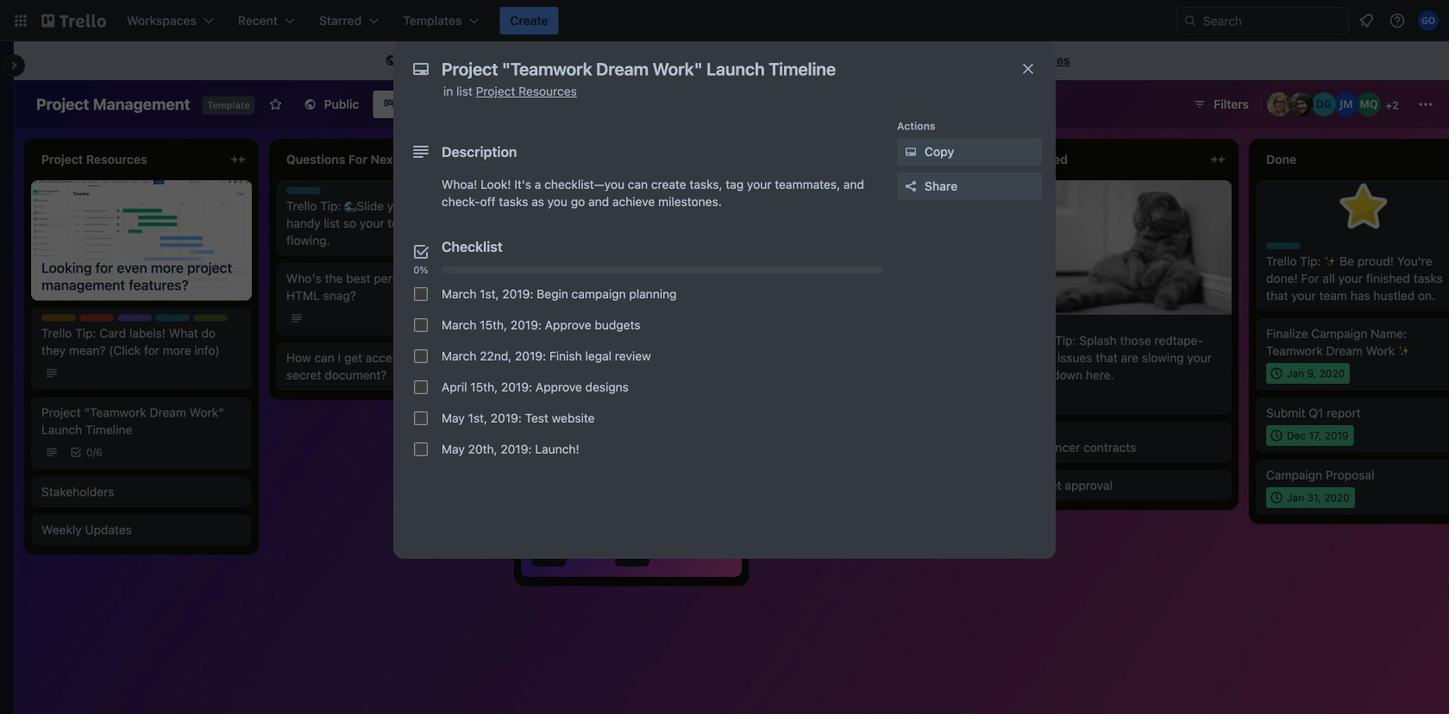 Task type: describe. For each thing, give the bounding box(es) containing it.
andrea crawford (andreacrawford8) image
[[1268, 92, 1292, 117]]

color: lime, title: "halp" element
[[193, 315, 228, 322]]

search image
[[1184, 14, 1198, 28]]

customize views image
[[529, 96, 546, 113]]

open information menu image
[[1390, 12, 1407, 29]]

color: red, title: "priority" element
[[79, 315, 114, 322]]

Search field
[[1198, 9, 1349, 33]]



Task type: locate. For each thing, give the bounding box(es) containing it.
1 vertical spatial color: orange, title: "one more step" element
[[1022, 429, 1056, 436]]

board image
[[384, 97, 397, 110]]

sm image
[[903, 143, 920, 161]]

2 collapse list image from the left
[[473, 149, 494, 170]]

group
[[407, 279, 884, 465]]

None checkbox
[[414, 287, 428, 301], [414, 350, 428, 363], [414, 287, 428, 301], [414, 350, 428, 363]]

color: purple, title: "design team" element
[[532, 287, 566, 294], [117, 315, 152, 322]]

collapse list image
[[228, 149, 249, 170], [473, 149, 494, 170], [963, 149, 984, 170]]

collapse list image
[[1208, 149, 1229, 170]]

star or unstar board image
[[269, 98, 283, 111]]

devan goldstein (devangoldstein2) image
[[1313, 92, 1337, 117]]

color: orange, title: "one more step" element
[[532, 374, 566, 381], [1022, 429, 1056, 436]]

sm image
[[383, 53, 400, 70]]

1 vertical spatial color: purple, title: "design team" element
[[117, 315, 152, 322]]

0 horizontal spatial color: orange, title: "one more step" element
[[532, 374, 566, 381]]

color: sky, title: "trello tip" element
[[287, 187, 321, 194], [532, 187, 566, 194], [777, 187, 811, 194], [1267, 243, 1302, 249], [155, 315, 190, 322], [1022, 322, 1056, 329]]

melody qiao (melodyqiao) image
[[1358, 92, 1382, 117]]

1 collapse list image from the left
[[228, 149, 249, 170]]

color: yellow, title: "copy request" element
[[41, 315, 76, 322]]

show menu image
[[1418, 96, 1435, 113]]

1 horizontal spatial collapse list image
[[473, 149, 494, 170]]

0 notifications image
[[1357, 10, 1377, 31]]

1 horizontal spatial color: purple, title: "design team" element
[[532, 287, 566, 294]]

Board name text field
[[28, 91, 199, 118]]

2 horizontal spatial collapse list image
[[963, 149, 984, 170]]

0 horizontal spatial color: purple, title: "design team" element
[[117, 315, 152, 322]]

0 vertical spatial color: orange, title: "one more step" element
[[532, 374, 566, 381]]

1 horizontal spatial color: orange, title: "one more step" element
[[1022, 429, 1056, 436]]

caity (caity) image
[[1290, 92, 1314, 117]]

gary orlando (garyorlando) image
[[1419, 10, 1440, 31]]

0 horizontal spatial collapse list image
[[228, 149, 249, 170]]

3 collapse list image from the left
[[963, 149, 984, 170]]

primary element
[[0, 0, 1450, 41]]

None text field
[[433, 54, 1003, 85]]

None checkbox
[[414, 318, 428, 332], [414, 381, 428, 394], [414, 412, 428, 425], [414, 443, 428, 457], [414, 318, 428, 332], [414, 381, 428, 394], [414, 412, 428, 425], [414, 443, 428, 457]]

0 vertical spatial color: purple, title: "design team" element
[[532, 287, 566, 294]]

jordan mirchev (jordan_mirchev) image
[[1335, 92, 1359, 117]]



Task type: vqa. For each thing, say whether or not it's contained in the screenshot.
the Open information menu icon
yes



